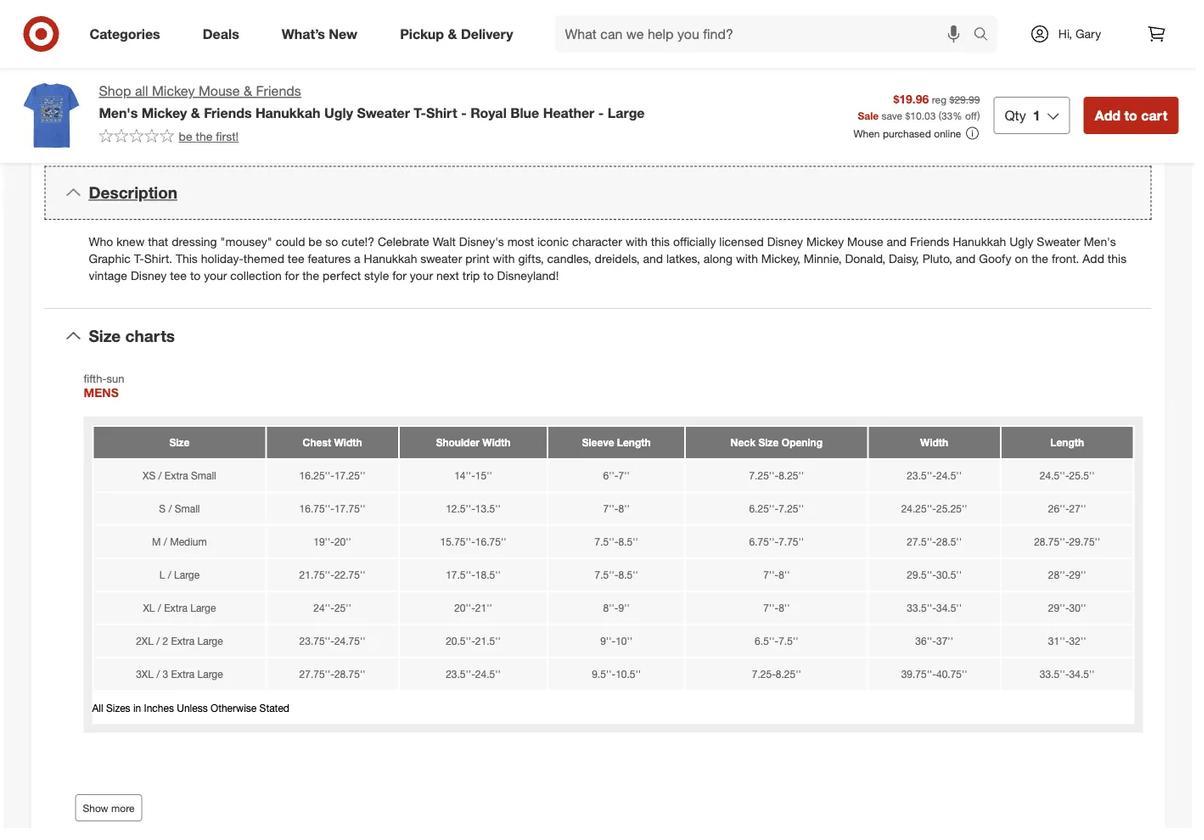 Task type: describe. For each thing, give the bounding box(es) containing it.
themed
[[244, 252, 285, 266]]

a
[[354, 252, 361, 266]]

0 horizontal spatial to
[[190, 269, 201, 283]]

1 horizontal spatial the
[[303, 269, 319, 283]]

description button
[[45, 166, 1152, 220]]

$19.96 reg $29.99 sale save $ 10.03 ( 33 % off )
[[858, 91, 981, 122]]

features
[[308, 252, 351, 266]]

shop all mickey mouse & friends men's mickey & friends hanukkah ugly sweater  t-shirt - royal blue heather - large
[[99, 83, 645, 121]]

on
[[1016, 252, 1029, 266]]

1 vertical spatial mickey
[[142, 104, 187, 121]]

character
[[572, 235, 623, 249]]

that
[[148, 235, 168, 249]]

first!
[[216, 129, 239, 144]]

to inside button
[[1125, 107, 1138, 124]]

disneyland!
[[497, 269, 559, 283]]

candles,
[[548, 252, 592, 266]]

add inside who knew that dressing "mousey" could be so cute!? celebrate walt disney's most iconic character with this officially licensed disney mickey mouse and friends hanukkah ugly sweater men's graphic t-shirt. this holiday-themed tee features a hanukkah sweater print with gifts, candles, dreidels, and latkes, along with mickey, minnie, donald, daisy, pluto, and goofy on the front. add this vintage disney tee to your collection for the perfect style for your next trip to disneyland!
[[1083, 252, 1105, 266]]

donald,
[[846, 252, 886, 266]]

sponsored
[[1129, 43, 1180, 56]]

0 horizontal spatial with
[[493, 252, 515, 266]]

1
[[1034, 107, 1041, 124]]

size charts
[[89, 326, 175, 346]]

$19.96
[[894, 91, 930, 106]]

licensed
[[720, 235, 764, 249]]

sale
[[858, 109, 879, 122]]

who
[[89, 235, 113, 249]]

search button
[[966, 15, 1007, 56]]

1 horizontal spatial to
[[484, 269, 494, 283]]

friends inside who knew that dressing "mousey" could be so cute!? celebrate walt disney's most iconic character with this officially licensed disney mickey mouse and friends hanukkah ugly sweater men's graphic t-shirt. this holiday-themed tee features a hanukkah sweater print with gifts, candles, dreidels, and latkes, along with mickey, minnie, donald, daisy, pluto, and goofy on the front. add this vintage disney tee to your collection for the perfect style for your next trip to disneyland!
[[911, 235, 950, 249]]

royal
[[471, 104, 507, 121]]

graphic
[[89, 252, 131, 266]]

mickey,
[[762, 252, 801, 266]]

2 - from the left
[[599, 104, 604, 121]]

perfect
[[323, 269, 361, 283]]

1 horizontal spatial this
[[651, 235, 670, 249]]

0 vertical spatial friends
[[256, 83, 301, 99]]

all
[[135, 83, 148, 99]]

cute!?
[[342, 235, 375, 249]]

qty
[[1005, 107, 1027, 124]]

categories
[[90, 26, 160, 42]]

pluto,
[[923, 252, 953, 266]]

0 vertical spatial disney
[[768, 235, 804, 249]]

t- inside shop all mickey mouse & friends men's mickey & friends hanukkah ugly sweater  t-shirt - royal blue heather - large
[[414, 104, 426, 121]]

goofy
[[980, 252, 1012, 266]]

be the first! link
[[99, 128, 239, 145]]

show more
[[83, 802, 135, 815]]

description
[[89, 183, 178, 202]]

this
[[176, 252, 198, 266]]

0 horizontal spatial disney
[[131, 269, 167, 283]]

trip
[[463, 269, 480, 283]]

%
[[953, 109, 963, 122]]

0 horizontal spatial this
[[589, 114, 623, 138]]

reg
[[932, 93, 947, 106]]

off
[[966, 109, 978, 122]]

2 horizontal spatial this
[[1108, 252, 1127, 266]]

hi, gary
[[1059, 26, 1102, 41]]

heather
[[543, 104, 595, 121]]

categories link
[[75, 15, 182, 53]]

shirt.
[[144, 252, 172, 266]]

holiday-
[[201, 252, 244, 266]]

item
[[628, 114, 669, 138]]

qty 1
[[1005, 107, 1041, 124]]

1 horizontal spatial and
[[887, 235, 907, 249]]

2 horizontal spatial and
[[956, 252, 976, 266]]

t- inside who knew that dressing "mousey" could be so cute!? celebrate walt disney's most iconic character with this officially licensed disney mickey mouse and friends hanukkah ugly sweater men's graphic t-shirt. this holiday-themed tee features a hanukkah sweater print with gifts, candles, dreidels, and latkes, along with mickey, minnie, donald, daisy, pluto, and goofy on the front. add this vintage disney tee to your collection for the perfect style for your next trip to disneyland!
[[134, 252, 144, 266]]

along
[[704, 252, 733, 266]]

pickup & delivery
[[400, 26, 514, 42]]

new
[[329, 26, 358, 42]]

purchased
[[883, 127, 932, 140]]

could
[[276, 235, 305, 249]]

what's new
[[282, 26, 358, 42]]

$29.99
[[950, 93, 981, 106]]

1 horizontal spatial &
[[244, 83, 252, 99]]

style
[[364, 269, 389, 283]]

save
[[882, 109, 903, 122]]

size charts button
[[45, 309, 1152, 364]]

mouse inside who knew that dressing "mousey" could be so cute!? celebrate walt disney's most iconic character with this officially licensed disney mickey mouse and friends hanukkah ugly sweater men's graphic t-shirt. this holiday-themed tee features a hanukkah sweater print with gifts, candles, dreidels, and latkes, along with mickey, minnie, donald, daisy, pluto, and goofy on the front. add this vintage disney tee to your collection for the perfect style for your next trip to disneyland!
[[848, 235, 884, 249]]

add to cart button
[[1085, 97, 1180, 134]]

0 horizontal spatial and
[[644, 252, 664, 266]]

1 vertical spatial friends
[[204, 104, 252, 121]]

show
[[83, 802, 108, 815]]

0 vertical spatial tee
[[288, 252, 305, 266]]

when purchased online
[[854, 127, 962, 140]]



Task type: vqa. For each thing, say whether or not it's contained in the screenshot.
2nd -
yes



Task type: locate. For each thing, give the bounding box(es) containing it.
mickey right all
[[152, 83, 195, 99]]

hanukkah down "what's"
[[256, 104, 321, 121]]

charts
[[125, 326, 175, 346]]

mouse
[[199, 83, 240, 99], [848, 235, 884, 249]]

1 horizontal spatial -
[[599, 104, 604, 121]]

0 vertical spatial add
[[1096, 107, 1121, 124]]

your down holiday-
[[204, 269, 227, 283]]

search
[[966, 27, 1007, 44]]

your down sweater
[[410, 269, 433, 283]]

1 horizontal spatial t-
[[414, 104, 426, 121]]

0 horizontal spatial be
[[179, 129, 193, 144]]

mouse up donald,
[[848, 235, 884, 249]]

mouse inside shop all mickey mouse & friends men's mickey & friends hanukkah ugly sweater  t-shirt - royal blue heather - large
[[199, 83, 240, 99]]

pickup
[[400, 26, 444, 42]]

2 horizontal spatial &
[[448, 26, 457, 42]]

2 horizontal spatial friends
[[911, 235, 950, 249]]

dreidels,
[[595, 252, 640, 266]]

& down deals link
[[244, 83, 252, 99]]

be left first! in the left of the page
[[179, 129, 193, 144]]

and
[[887, 235, 907, 249], [644, 252, 664, 266], [956, 252, 976, 266]]

1 your from the left
[[204, 269, 227, 283]]

2 vertical spatial &
[[191, 104, 200, 121]]

1 horizontal spatial tee
[[288, 252, 305, 266]]

shirt
[[426, 104, 458, 121]]

2 horizontal spatial the
[[1032, 252, 1049, 266]]

1 vertical spatial hanukkah
[[954, 235, 1007, 249]]

sweater inside who knew that dressing "mousey" could be so cute!? celebrate walt disney's most iconic character with this officially licensed disney mickey mouse and friends hanukkah ugly sweater men's graphic t-shirt. this holiday-themed tee features a hanukkah sweater print with gifts, candles, dreidels, and latkes, along with mickey, minnie, donald, daisy, pluto, and goofy on the front. add this vintage disney tee to your collection for the perfect style for your next trip to disneyland!
[[1038, 235, 1081, 249]]

1 vertical spatial the
[[1032, 252, 1049, 266]]

with up dreidels,
[[626, 235, 648, 249]]

&
[[448, 26, 457, 42], [244, 83, 252, 99], [191, 104, 200, 121]]

& up the be the first! at top left
[[191, 104, 200, 121]]

the down features
[[303, 269, 319, 283]]

to
[[1125, 107, 1138, 124], [190, 269, 201, 283], [484, 269, 494, 283]]

1 horizontal spatial sweater
[[1038, 235, 1081, 249]]

1 horizontal spatial your
[[410, 269, 433, 283]]

1 horizontal spatial for
[[393, 269, 407, 283]]

What can we help you find? suggestions appear below search field
[[555, 15, 978, 53]]

0 horizontal spatial t-
[[134, 252, 144, 266]]

when
[[854, 127, 881, 140]]

celebrate
[[378, 235, 430, 249]]

friends
[[256, 83, 301, 99], [204, 104, 252, 121], [911, 235, 950, 249]]

and right pluto,
[[956, 252, 976, 266]]

0 vertical spatial sweater
[[357, 104, 410, 121]]

dressing
[[172, 235, 217, 249]]

with
[[626, 235, 648, 249], [493, 252, 515, 266], [737, 252, 759, 266]]

this
[[589, 114, 623, 138], [651, 235, 670, 249], [1108, 252, 1127, 266]]

walt
[[433, 235, 456, 249]]

1 horizontal spatial be
[[309, 235, 322, 249]]

and up daisy,
[[887, 235, 907, 249]]

1 horizontal spatial hanukkah
[[364, 252, 417, 266]]

size
[[89, 326, 121, 346]]

add inside add to cart button
[[1096, 107, 1121, 124]]

next
[[437, 269, 459, 283]]

0 horizontal spatial the
[[196, 129, 213, 144]]

0 horizontal spatial &
[[191, 104, 200, 121]]

add to cart
[[1096, 107, 1169, 124]]

t-
[[414, 104, 426, 121], [134, 252, 144, 266]]

collection
[[230, 269, 282, 283]]

hanukkah inside shop all mickey mouse & friends men's mickey & friends hanukkah ugly sweater  t-shirt - royal blue heather - large
[[256, 104, 321, 121]]

t- down the knew
[[134, 252, 144, 266]]

0 horizontal spatial men's
[[99, 104, 138, 121]]

show more button
[[75, 795, 142, 822]]

)
[[978, 109, 981, 122]]

be the first!
[[179, 129, 239, 144]]

1 vertical spatial men's
[[1085, 235, 1117, 249]]

with down most
[[493, 252, 515, 266]]

who knew that dressing "mousey" could be so cute!? celebrate walt disney's most iconic character with this officially licensed disney mickey mouse and friends hanukkah ugly sweater men's graphic t-shirt. this holiday-themed tee features a hanukkah sweater print with gifts, candles, dreidels, and latkes, along with mickey, minnie, donald, daisy, pluto, and goofy on the front. add this vintage disney tee to your collection for the perfect style for your next trip to disneyland!
[[89, 235, 1127, 283]]

what's new link
[[267, 15, 379, 53]]

deals link
[[188, 15, 261, 53]]

0 horizontal spatial -
[[461, 104, 467, 121]]

0 horizontal spatial for
[[285, 269, 299, 283]]

online
[[935, 127, 962, 140]]

0 vertical spatial be
[[179, 129, 193, 144]]

1 horizontal spatial men's
[[1085, 235, 1117, 249]]

friends up pluto,
[[911, 235, 950, 249]]

image of men's mickey & friends hanukkah ugly sweater  t-shirt - royal blue heather - large image
[[17, 82, 85, 150]]

0 horizontal spatial friends
[[204, 104, 252, 121]]

1 for from the left
[[285, 269, 299, 283]]

2 vertical spatial friends
[[911, 235, 950, 249]]

1 vertical spatial tee
[[170, 269, 187, 283]]

mickey up be the first! link
[[142, 104, 187, 121]]

be inside who knew that dressing "mousey" could be so cute!? celebrate walt disney's most iconic character with this officially licensed disney mickey mouse and friends hanukkah ugly sweater men's graphic t-shirt. this holiday-themed tee features a hanukkah sweater print with gifts, candles, dreidels, and latkes, along with mickey, minnie, donald, daisy, pluto, and goofy on the front. add this vintage disney tee to your collection for the perfect style for your next trip to disneyland!
[[309, 235, 322, 249]]

hanukkah
[[256, 104, 321, 121], [954, 235, 1007, 249], [364, 252, 417, 266]]

minnie,
[[804, 252, 842, 266]]

friends up first! in the left of the page
[[204, 104, 252, 121]]

(
[[939, 109, 942, 122]]

for right "style"
[[393, 269, 407, 283]]

1 vertical spatial disney
[[131, 269, 167, 283]]

10.03
[[911, 109, 936, 122]]

be left so
[[309, 235, 322, 249]]

add
[[1096, 107, 1121, 124], [1083, 252, 1105, 266]]

2 your from the left
[[410, 269, 433, 283]]

1 vertical spatial be
[[309, 235, 322, 249]]

cart
[[1142, 107, 1169, 124]]

0 vertical spatial &
[[448, 26, 457, 42]]

ugly inside shop all mickey mouse & friends men's mickey & friends hanukkah ugly sweater  t-shirt - royal blue heather - large
[[324, 104, 353, 121]]

mickey inside who knew that dressing "mousey" could be so cute!? celebrate walt disney's most iconic character with this officially licensed disney mickey mouse and friends hanukkah ugly sweater men's graphic t-shirt. this holiday-themed tee features a hanukkah sweater print with gifts, candles, dreidels, and latkes, along with mickey, minnie, donald, daisy, pluto, and goofy on the front. add this vintage disney tee to your collection for the perfect style for your next trip to disneyland!
[[807, 235, 845, 249]]

1 vertical spatial ugly
[[1010, 235, 1034, 249]]

- left large
[[599, 104, 604, 121]]

add right front.
[[1083, 252, 1105, 266]]

disney's
[[459, 235, 504, 249]]

tee
[[288, 252, 305, 266], [170, 269, 187, 283]]

latkes,
[[667, 252, 701, 266]]

1 horizontal spatial mouse
[[848, 235, 884, 249]]

what's
[[282, 26, 325, 42]]

sweater left shirt
[[357, 104, 410, 121]]

knew
[[117, 235, 145, 249]]

hanukkah up goofy in the right of the page
[[954, 235, 1007, 249]]

men's inside who knew that dressing "mousey" could be so cute!? celebrate walt disney's most iconic character with this officially licensed disney mickey mouse and friends hanukkah ugly sweater men's graphic t-shirt. this holiday-themed tee features a hanukkah sweater print with gifts, candles, dreidels, and latkes, along with mickey, minnie, donald, daisy, pluto, and goofy on the front. add this vintage disney tee to your collection for the perfect style for your next trip to disneyland!
[[1085, 235, 1117, 249]]

0 vertical spatial men's
[[99, 104, 138, 121]]

2 vertical spatial this
[[1108, 252, 1127, 266]]

vintage
[[89, 269, 127, 283]]

1 horizontal spatial with
[[626, 235, 648, 249]]

for down the could
[[285, 269, 299, 283]]

most
[[508, 235, 534, 249]]

men's inside shop all mickey mouse & friends men's mickey & friends hanukkah ugly sweater  t-shirt - royal blue heather - large
[[99, 104, 138, 121]]

this up latkes,
[[651, 235, 670, 249]]

0 vertical spatial mouse
[[199, 83, 240, 99]]

shop
[[99, 83, 131, 99]]

sweater
[[421, 252, 462, 266]]

0 horizontal spatial mouse
[[199, 83, 240, 99]]

0 vertical spatial ugly
[[324, 104, 353, 121]]

1 vertical spatial this
[[651, 235, 670, 249]]

hi,
[[1059, 26, 1073, 41]]

to down this
[[190, 269, 201, 283]]

0 vertical spatial mickey
[[152, 83, 195, 99]]

ugly inside who knew that dressing "mousey" could be so cute!? celebrate walt disney's most iconic character with this officially licensed disney mickey mouse and friends hanukkah ugly sweater men's graphic t-shirt. this holiday-themed tee features a hanukkah sweater print with gifts, candles, dreidels, and latkes, along with mickey, minnie, donald, daisy, pluto, and goofy on the front. add this vintage disney tee to your collection for the perfect style for your next trip to disneyland!
[[1010, 235, 1034, 249]]

0 vertical spatial the
[[196, 129, 213, 144]]

blue
[[511, 104, 540, 121]]

- right shirt
[[461, 104, 467, 121]]

friends down "what's"
[[256, 83, 301, 99]]

disney up mickey,
[[768, 235, 804, 249]]

0 horizontal spatial your
[[204, 269, 227, 283]]

so
[[326, 235, 338, 249]]

tee down the could
[[288, 252, 305, 266]]

hanukkah down celebrate
[[364, 252, 417, 266]]

about
[[528, 114, 584, 138]]

0 horizontal spatial sweater
[[357, 104, 410, 121]]

$
[[906, 109, 911, 122]]

ugly
[[324, 104, 353, 121], [1010, 235, 1034, 249]]

deals
[[203, 26, 239, 42]]

2 horizontal spatial to
[[1125, 107, 1138, 124]]

2 vertical spatial hanukkah
[[364, 252, 417, 266]]

sweater inside shop all mickey mouse & friends men's mickey & friends hanukkah ugly sweater  t-shirt - royal blue heather - large
[[357, 104, 410, 121]]

1 vertical spatial t-
[[134, 252, 144, 266]]

for
[[285, 269, 299, 283], [393, 269, 407, 283]]

gary
[[1076, 26, 1102, 41]]

this left item on the right top
[[589, 114, 623, 138]]

gifts,
[[519, 252, 544, 266]]

1 vertical spatial add
[[1083, 252, 1105, 266]]

1 - from the left
[[461, 104, 467, 121]]

tee down this
[[170, 269, 187, 283]]

& right the pickup
[[448, 26, 457, 42]]

the left first! in the left of the page
[[196, 129, 213, 144]]

2 for from the left
[[393, 269, 407, 283]]

mouse up first! in the left of the page
[[199, 83, 240, 99]]

to left cart
[[1125, 107, 1138, 124]]

advertisement region
[[619, 0, 1180, 41]]

1 horizontal spatial ugly
[[1010, 235, 1034, 249]]

be
[[179, 129, 193, 144], [309, 235, 322, 249]]

0 horizontal spatial ugly
[[324, 104, 353, 121]]

about this item
[[528, 114, 669, 138]]

1 vertical spatial &
[[244, 83, 252, 99]]

pickup & delivery link
[[386, 15, 535, 53]]

more
[[111, 802, 135, 815]]

0 horizontal spatial hanukkah
[[256, 104, 321, 121]]

large
[[608, 104, 645, 121]]

2 vertical spatial mickey
[[807, 235, 845, 249]]

t- left royal
[[414, 104, 426, 121]]

1 horizontal spatial friends
[[256, 83, 301, 99]]

sweater up front.
[[1038, 235, 1081, 249]]

delivery
[[461, 26, 514, 42]]

2 vertical spatial the
[[303, 269, 319, 283]]

ugly down new
[[324, 104, 353, 121]]

mickey up minnie,
[[807, 235, 845, 249]]

0 vertical spatial this
[[589, 114, 623, 138]]

2 horizontal spatial with
[[737, 252, 759, 266]]

this right front.
[[1108, 252, 1127, 266]]

0 horizontal spatial tee
[[170, 269, 187, 283]]

iconic
[[538, 235, 569, 249]]

add left cart
[[1096, 107, 1121, 124]]

2 horizontal spatial hanukkah
[[954, 235, 1007, 249]]

1 vertical spatial sweater
[[1038, 235, 1081, 249]]

the right on
[[1032, 252, 1049, 266]]

"mousey"
[[220, 235, 273, 249]]

disney down shirt. at top
[[131, 269, 167, 283]]

sweater
[[357, 104, 410, 121], [1038, 235, 1081, 249]]

and left latkes,
[[644, 252, 664, 266]]

print
[[466, 252, 490, 266]]

daisy,
[[889, 252, 920, 266]]

front.
[[1052, 252, 1080, 266]]

to right trip
[[484, 269, 494, 283]]

ugly up on
[[1010, 235, 1034, 249]]

33
[[942, 109, 953, 122]]

men's
[[99, 104, 138, 121], [1085, 235, 1117, 249]]

0 vertical spatial hanukkah
[[256, 104, 321, 121]]

1 vertical spatial mouse
[[848, 235, 884, 249]]

0 vertical spatial t-
[[414, 104, 426, 121]]

1 horizontal spatial disney
[[768, 235, 804, 249]]

your
[[204, 269, 227, 283], [410, 269, 433, 283]]

with down licensed
[[737, 252, 759, 266]]



